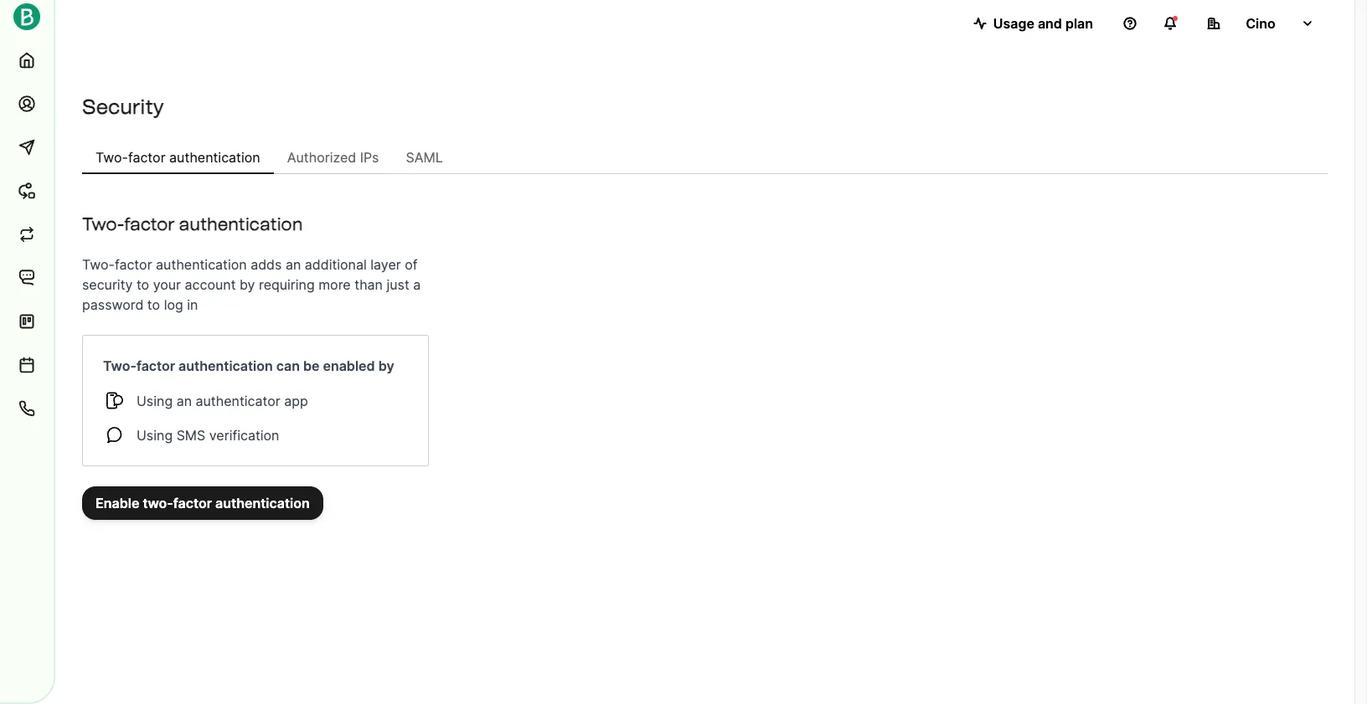 Task type: describe. For each thing, give the bounding box(es) containing it.
1 vertical spatial by
[[378, 358, 394, 375]]

sms
[[176, 427, 205, 444]]

authenticator
[[196, 393, 280, 409]]

saml link
[[392, 141, 456, 174]]

requiring
[[259, 276, 315, 293]]

1 vertical spatial an
[[176, 393, 192, 409]]

a
[[413, 276, 421, 293]]

0 vertical spatial two-factor authentication
[[96, 149, 260, 166]]

two-factor authentication adds an additional layer of security to your account by requiring more than just a password to log in
[[82, 256, 421, 313]]

saml
[[406, 149, 443, 166]]

usage and plan button
[[960, 7, 1107, 40]]

security
[[82, 276, 133, 293]]

cino button
[[1194, 7, 1328, 40]]

two-
[[143, 495, 173, 512]]

factor down log
[[136, 358, 175, 375]]

ips
[[360, 149, 379, 166]]

log
[[164, 297, 183, 313]]

cino
[[1246, 15, 1276, 32]]

using an authenticator app
[[137, 393, 308, 409]]

your
[[153, 276, 181, 293]]

password
[[82, 297, 144, 313]]

authorized ips link
[[274, 141, 392, 174]]

verification
[[209, 427, 279, 444]]

1 vertical spatial to
[[147, 297, 160, 313]]

authorized
[[287, 149, 356, 166]]

plan
[[1066, 15, 1093, 32]]

of
[[405, 256, 418, 273]]

account
[[185, 276, 236, 293]]

layer
[[371, 256, 401, 273]]

factor down security
[[128, 149, 166, 166]]

using sms verification
[[137, 427, 279, 444]]

enable two-factor authentication
[[96, 495, 310, 512]]



Task type: locate. For each thing, give the bounding box(es) containing it.
by
[[240, 276, 255, 293], [378, 358, 394, 375]]

0 horizontal spatial an
[[176, 393, 192, 409]]

factor up "security"
[[115, 256, 152, 273]]

two-factor authentication up account
[[82, 214, 303, 235]]

enable
[[96, 495, 139, 512]]

can
[[276, 358, 300, 375]]

additional
[[305, 256, 367, 273]]

to
[[136, 276, 149, 293], [147, 297, 160, 313]]

adds
[[251, 256, 282, 273]]

factor up the your
[[124, 214, 175, 235]]

two-
[[96, 149, 128, 166], [82, 214, 124, 235], [82, 256, 115, 273], [103, 358, 136, 375]]

to left log
[[147, 297, 160, 313]]

by right enabled
[[378, 358, 394, 375]]

1 horizontal spatial an
[[286, 256, 301, 273]]

two-factor authentication link
[[82, 141, 274, 174]]

two-factor authentication
[[96, 149, 260, 166], [82, 214, 303, 235]]

more
[[319, 276, 351, 293]]

usage
[[993, 15, 1035, 32]]

1 vertical spatial two-factor authentication
[[82, 214, 303, 235]]

authorized ips
[[287, 149, 379, 166]]

by inside "two-factor authentication adds an additional layer of security to your account by requiring more than just a password to log in"
[[240, 276, 255, 293]]

using left sms
[[137, 427, 173, 444]]

factor down sms
[[173, 495, 212, 512]]

0 vertical spatial to
[[136, 276, 149, 293]]

to left the your
[[136, 276, 149, 293]]

in
[[187, 297, 198, 313]]

factor inside "two-factor authentication adds an additional layer of security to your account by requiring more than just a password to log in"
[[115, 256, 152, 273]]

1 vertical spatial using
[[137, 427, 173, 444]]

two-factor authentication can be enabled by
[[103, 358, 394, 375]]

an
[[286, 256, 301, 273], [176, 393, 192, 409]]

using
[[137, 393, 173, 409], [137, 427, 173, 444]]

security
[[82, 95, 164, 119]]

authentication inside "two-factor authentication adds an additional layer of security to your account by requiring more than just a password to log in"
[[156, 256, 247, 273]]

0 horizontal spatial by
[[240, 276, 255, 293]]

enabled
[[323, 358, 375, 375]]

using up using sms verification
[[137, 393, 173, 409]]

0 vertical spatial using
[[137, 393, 173, 409]]

two-factor authentication down security
[[96, 149, 260, 166]]

factor
[[128, 149, 166, 166], [124, 214, 175, 235], [115, 256, 152, 273], [136, 358, 175, 375], [173, 495, 212, 512]]

app
[[284, 393, 308, 409]]

enable two-factor authentication link
[[82, 487, 323, 520]]

an up requiring
[[286, 256, 301, 273]]

2 using from the top
[[137, 427, 173, 444]]

0 vertical spatial by
[[240, 276, 255, 293]]

be
[[303, 358, 320, 375]]

an up sms
[[176, 393, 192, 409]]

usage and plan
[[993, 15, 1093, 32]]

1 using from the top
[[137, 393, 173, 409]]

1 horizontal spatial by
[[378, 358, 394, 375]]

and
[[1038, 15, 1062, 32]]

using for using sms verification
[[137, 427, 173, 444]]

using for using an authenticator app
[[137, 393, 173, 409]]

0 vertical spatial an
[[286, 256, 301, 273]]

an inside "two-factor authentication adds an additional layer of security to your account by requiring more than just a password to log in"
[[286, 256, 301, 273]]

two- inside "two-factor authentication adds an additional layer of security to your account by requiring more than just a password to log in"
[[82, 256, 115, 273]]

authentication
[[169, 149, 260, 166], [179, 214, 303, 235], [156, 256, 247, 273], [179, 358, 273, 375], [215, 495, 310, 512]]

by down adds
[[240, 276, 255, 293]]

than
[[354, 276, 383, 293]]

just
[[387, 276, 409, 293]]



Task type: vqa. For each thing, say whether or not it's contained in the screenshot.
English corresponding to English (United States)
no



